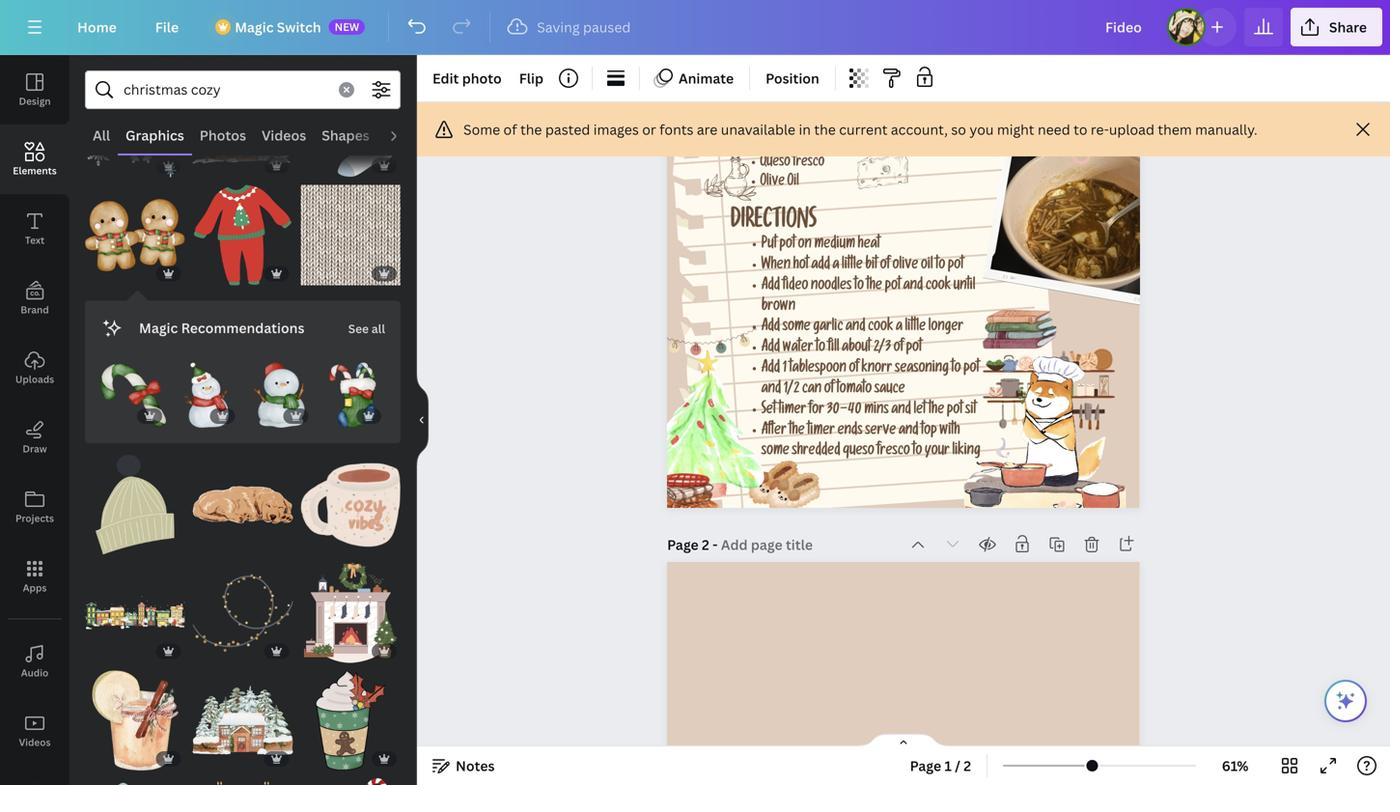 Task type: vqa. For each thing, say whether or not it's contained in the screenshot.
Search Search Field
no



Task type: describe. For each thing, give the bounding box(es) containing it.
to left re-
[[1074, 120, 1088, 139]]

see
[[348, 321, 369, 336]]

set
[[762, 403, 777, 419]]

Search elements search field
[[124, 71, 327, 108]]

christmas tree cozy pajamas handdrawn illustration image
[[193, 185, 293, 285]]

watercolor candy cane image
[[100, 363, 166, 428]]

pot left on
[[780, 238, 796, 253]]

garlic
[[814, 320, 844, 336]]

notes button
[[425, 751, 503, 781]]

61%
[[1223, 757, 1249, 775]]

all button
[[85, 117, 118, 154]]

text button
[[0, 194, 70, 264]]

1 horizontal spatial timer
[[808, 424, 836, 439]]

-
[[713, 536, 718, 554]]

2 inside button
[[964, 757, 972, 775]]

uploads
[[15, 373, 54, 386]]

christmas coffee cup handdraw rertro image
[[301, 671, 401, 771]]

snowy night in cozy christmas town city panorama. winter christmas village image
[[85, 563, 185, 663]]

and left let
[[892, 403, 912, 419]]

projects button
[[0, 472, 70, 542]]

of right 2/3
[[894, 341, 904, 357]]

when
[[762, 258, 791, 274]]

warm cozy woolen socks image
[[301, 77, 401, 177]]

watercolor gingerbread image
[[85, 185, 185, 285]]

olive
[[761, 176, 785, 190]]

61% button
[[1205, 751, 1267, 781]]

oil
[[788, 176, 800, 190]]

3 add from the top
[[762, 341, 781, 357]]

tablespoon
[[790, 362, 847, 377]]

brand button
[[0, 264, 70, 333]]

1 vertical spatial audio button
[[0, 627, 70, 696]]

watercolor cozy  winter house image for watercolor warm cider drink illustration image
[[193, 671, 293, 771]]

can
[[803, 383, 822, 398]]

upload
[[1110, 120, 1155, 139]]

unavailable
[[721, 120, 796, 139]]

fresco inside put pot on medium heat when hot add a little bit of olive oil to pot add fideo noodles to the pot and cook until brown add some garlic and cook a little longer add water to fill about 2/3 of pot add 1 tablespoon of knorr seasoning to pot and 1/2 can of tomato sauce set timer for 30-40 mins and let the pot sit after the timer ends serve and top with some shredded queso fresco to your liking
[[878, 445, 911, 460]]

edit photo button
[[425, 63, 510, 94]]

flip
[[519, 69, 544, 87]]

switch
[[277, 18, 321, 36]]

design button
[[0, 55, 70, 125]]

sauce
[[875, 383, 906, 398]]

about
[[843, 341, 871, 357]]

edit photo
[[433, 69, 502, 87]]

1/2
[[784, 383, 800, 398]]

re-
[[1091, 120, 1110, 139]]

1 horizontal spatial audio button
[[377, 117, 432, 154]]

current
[[840, 120, 888, 139]]

photos button
[[192, 117, 254, 154]]

and left "top"
[[899, 424, 919, 439]]

side panel tab list
[[0, 55, 70, 785]]

them
[[1159, 120, 1193, 139]]

christmas hot chocolate cup image
[[301, 779, 401, 785]]

christmas gouache dog sleeping cozy image
[[193, 455, 293, 555]]

0 horizontal spatial little
[[842, 258, 863, 274]]

of right can
[[825, 383, 835, 398]]

1 watercolor snowman image from the left
[[174, 363, 239, 428]]

some
[[464, 120, 500, 139]]

water
[[783, 341, 814, 357]]

of up tomato
[[850, 362, 860, 377]]

1 inside put pot on medium heat when hot add a little bit of olive oil to pot add fideo noodles to the pot and cook until brown add some garlic and cook a little longer add water to fill about 2/3 of pot add 1 tablespoon of knorr seasoning to pot and 1/2 can of tomato sauce set timer for 30-40 mins and let the pot sit after the timer ends serve and top with some shredded queso fresco to your liking
[[783, 362, 787, 377]]

Design title text field
[[1090, 8, 1160, 46]]

some of the pasted images or fonts are unavailable in the current account, so you might need to re-upload them manually.
[[464, 120, 1258, 139]]

file
[[155, 18, 179, 36]]

the right in
[[815, 120, 836, 139]]

medium
[[815, 238, 856, 253]]

with
[[940, 424, 961, 439]]

magic for magic recommendations
[[139, 319, 178, 337]]

of right some
[[504, 120, 517, 139]]

notes
[[456, 757, 495, 775]]

directions
[[731, 211, 817, 236]]

canva assistant image
[[1335, 690, 1358, 713]]

1 vertical spatial cook
[[869, 320, 894, 336]]

serve
[[866, 424, 897, 439]]

paused
[[583, 18, 631, 36]]

flip button
[[512, 63, 552, 94]]

2 watercolor snowman image from the left
[[247, 363, 312, 428]]

you
[[970, 120, 994, 139]]

all
[[93, 126, 110, 144]]

Page title text field
[[721, 535, 815, 554]]

saving paused status
[[499, 15, 641, 39]]

animate
[[679, 69, 734, 87]]

0 vertical spatial videos button
[[254, 117, 314, 154]]

fideo
[[783, 279, 809, 294]]

the down bit
[[867, 279, 883, 294]]

1 add from the top
[[762, 279, 781, 294]]

to left fill
[[816, 341, 826, 357]]

manually.
[[1196, 120, 1258, 139]]

projects
[[15, 512, 54, 525]]

of right bit
[[881, 258, 891, 274]]

edit
[[433, 69, 459, 87]]

show pages image
[[858, 733, 950, 749]]

pasted
[[546, 120, 591, 139]]

brown
[[762, 300, 796, 315]]

watercolor winter socks image
[[320, 363, 385, 428]]

fireplace with christmas decoration image
[[301, 563, 401, 663]]

to right noodles
[[855, 279, 865, 294]]

top
[[922, 424, 938, 439]]

sit
[[966, 403, 977, 419]]

seasoning
[[896, 362, 949, 377]]

for
[[809, 403, 825, 419]]

/
[[955, 757, 961, 775]]

fonts
[[660, 120, 694, 139]]

1 horizontal spatial videos
[[262, 126, 306, 144]]

let
[[914, 403, 927, 419]]

file button
[[140, 8, 194, 46]]

text
[[25, 234, 45, 247]]

noodles
[[812, 279, 852, 294]]

put
[[762, 238, 778, 253]]

olive oil hand drawn image
[[705, 153, 757, 201]]

all
[[372, 321, 385, 336]]

1 horizontal spatial cook
[[926, 279, 952, 294]]

main menu bar
[[0, 0, 1391, 55]]

mins
[[865, 403, 889, 419]]

heat
[[858, 238, 881, 253]]

brand
[[21, 303, 49, 316]]

page 1 / 2 button
[[903, 751, 979, 781]]

and left 1/2
[[762, 383, 782, 398]]

cozy winter beanie vector image
[[85, 455, 185, 555]]

queso
[[761, 156, 791, 171]]

home
[[77, 18, 117, 36]]

page 2 -
[[668, 536, 721, 554]]

magic recommendations
[[139, 319, 305, 337]]

cozy coffee mug image
[[301, 455, 401, 555]]

pot up sit
[[964, 362, 980, 377]]

pot up until on the top of page
[[948, 258, 964, 274]]

shredded
[[793, 445, 841, 460]]



Task type: locate. For each thing, give the bounding box(es) containing it.
watercolor warm cider drink illustration image
[[85, 671, 185, 771]]

to left your
[[913, 445, 923, 460]]

pot down olive
[[885, 279, 901, 294]]

1 horizontal spatial little
[[906, 320, 927, 336]]

videos button
[[254, 117, 314, 154], [0, 696, 70, 766]]

animate button
[[648, 63, 742, 94]]

0 vertical spatial 1
[[783, 362, 787, 377]]

0 vertical spatial timer
[[779, 403, 807, 419]]

need
[[1038, 120, 1071, 139]]

1 horizontal spatial videos button
[[254, 117, 314, 154]]

share button
[[1291, 8, 1383, 46]]

add left water
[[762, 341, 781, 357]]

1 horizontal spatial audio
[[385, 126, 424, 144]]

graphics
[[126, 126, 184, 144]]

images
[[594, 120, 639, 139]]

2 left - on the bottom right of page
[[702, 536, 710, 554]]

0 vertical spatial audio
[[385, 126, 424, 144]]

0 vertical spatial some
[[783, 320, 811, 336]]

0 horizontal spatial videos button
[[0, 696, 70, 766]]

0 vertical spatial little
[[842, 258, 863, 274]]

design
[[19, 95, 51, 108]]

pot left sit
[[948, 403, 964, 419]]

elements
[[13, 164, 57, 177]]

1 horizontal spatial watercolor snowman image
[[247, 363, 312, 428]]

pot up seasoning
[[907, 341, 923, 357]]

0 vertical spatial 2
[[702, 536, 710, 554]]

liking
[[953, 445, 981, 460]]

the left pasted
[[521, 120, 542, 139]]

watercolor snowman image left the watercolor winter socks image at the left of page
[[247, 363, 312, 428]]

page left - on the bottom right of page
[[668, 536, 699, 554]]

0 horizontal spatial fresco
[[793, 156, 825, 171]]

gray realistic knitted seamless pattern. watercolor hand paint cozy warm knit texture image
[[301, 185, 401, 285]]

some up water
[[783, 320, 811, 336]]

1 vertical spatial videos button
[[0, 696, 70, 766]]

knorr
[[862, 362, 893, 377]]

hide image
[[416, 374, 429, 467]]

magic switch
[[235, 18, 321, 36]]

and up about
[[846, 320, 866, 336]]

some
[[783, 320, 811, 336], [762, 445, 790, 460]]

apps button
[[0, 542, 70, 611]]

after
[[762, 424, 787, 439]]

and
[[904, 279, 924, 294], [846, 320, 866, 336], [762, 383, 782, 398], [892, 403, 912, 419], [899, 424, 919, 439]]

2 watercolor cozy  winter house image from the top
[[193, 671, 293, 771]]

oil
[[922, 258, 934, 274]]

little left longer
[[906, 320, 927, 336]]

1 inside button
[[945, 757, 952, 775]]

watercolor cozy  winter house image right graphics
[[193, 77, 293, 177]]

1 vertical spatial 2
[[964, 757, 972, 775]]

audio down apps at the bottom
[[21, 666, 49, 680]]

0 vertical spatial cook
[[926, 279, 952, 294]]

add up set
[[762, 362, 781, 377]]

in
[[799, 120, 811, 139]]

magic up watercolor candy cane image
[[139, 319, 178, 337]]

40
[[849, 403, 862, 419]]

olive
[[893, 258, 919, 274]]

magic inside main menu bar
[[235, 18, 274, 36]]

some down after
[[762, 445, 790, 460]]

flying blue snowflakes image
[[85, 77, 185, 177]]

tomato
[[837, 383, 873, 398]]

add down the when
[[762, 279, 781, 294]]

0 horizontal spatial 1
[[783, 362, 787, 377]]

0 vertical spatial a
[[833, 258, 840, 274]]

0 horizontal spatial videos
[[19, 736, 51, 749]]

1 vertical spatial timer
[[808, 424, 836, 439]]

page left the /
[[910, 757, 942, 775]]

shapes
[[322, 126, 370, 144]]

on
[[799, 238, 812, 253]]

apps
[[23, 581, 47, 595]]

1 vertical spatial a
[[896, 320, 903, 336]]

put pot on medium heat when hot add a little bit of olive oil to pot add fideo noodles to the pot and cook until brown add some garlic and cook a little longer add water to fill about 2/3 of pot add 1 tablespoon of knorr seasoning to pot and 1/2 can of tomato sauce set timer for 30-40 mins and let the pot sit after the timer ends serve and top with some shredded queso fresco to your liking
[[762, 238, 981, 460]]

page inside button
[[910, 757, 942, 775]]

1 horizontal spatial a
[[896, 320, 903, 336]]

watercolor snowman image
[[174, 363, 239, 428], [247, 363, 312, 428]]

0 horizontal spatial cook
[[869, 320, 894, 336]]

queso fresco olive oil
[[761, 156, 825, 190]]

little
[[842, 258, 863, 274], [906, 320, 927, 336]]

watercolor cozy  winter house image up watercolor fireplace decorated for christmas image
[[193, 671, 293, 771]]

ends
[[838, 424, 863, 439]]

watercolor fireplace decorated for christmas image
[[193, 779, 293, 785]]

watercolor cozy  winter house image
[[193, 77, 293, 177], [193, 671, 293, 771]]

account,
[[891, 120, 948, 139]]

audio button right shapes
[[377, 117, 432, 154]]

watercolor snowman image down magic recommendations
[[174, 363, 239, 428]]

recommendations
[[181, 319, 305, 337]]

page for page 1 / 2
[[910, 757, 942, 775]]

cook
[[926, 279, 952, 294], [869, 320, 894, 336]]

audio inside side panel tab list
[[21, 666, 49, 680]]

cook up 2/3
[[869, 320, 894, 336]]

1 horizontal spatial 1
[[945, 757, 952, 775]]

magic left switch
[[235, 18, 274, 36]]

1 vertical spatial page
[[910, 757, 942, 775]]

page for page 2 -
[[668, 536, 699, 554]]

1 horizontal spatial magic
[[235, 18, 274, 36]]

videos
[[262, 126, 306, 144], [19, 736, 51, 749]]

shapes button
[[314, 117, 377, 154]]

share
[[1330, 18, 1368, 36]]

1 vertical spatial 1
[[945, 757, 952, 775]]

to right oil
[[936, 258, 946, 274]]

watercolor cozy  winter house image for flying blue snowflakes image at the top of page
[[193, 77, 293, 177]]

the right after
[[790, 424, 805, 439]]

0 vertical spatial fresco
[[793, 156, 825, 171]]

1 vertical spatial magic
[[139, 319, 178, 337]]

and down olive
[[904, 279, 924, 294]]

graphics button
[[118, 117, 192, 154]]

home link
[[62, 8, 132, 46]]

0 horizontal spatial 2
[[702, 536, 710, 554]]

30-
[[827, 403, 849, 419]]

little left bit
[[842, 258, 863, 274]]

1 vertical spatial some
[[762, 445, 790, 460]]

0 vertical spatial watercolor cozy  winter house image
[[193, 77, 293, 177]]

saving paused
[[537, 18, 631, 36]]

until
[[954, 279, 976, 294]]

cozy knitted christmas socks image
[[85, 779, 185, 785]]

audio button
[[377, 117, 432, 154], [0, 627, 70, 696]]

photo
[[462, 69, 502, 87]]

0 vertical spatial magic
[[235, 18, 274, 36]]

group
[[85, 77, 185, 177], [193, 77, 293, 177], [301, 77, 401, 177], [85, 174, 185, 285], [193, 174, 293, 285], [301, 174, 401, 285], [100, 351, 166, 428], [174, 351, 239, 428], [247, 351, 312, 428], [320, 351, 385, 428], [301, 443, 401, 555], [85, 455, 185, 555], [193, 455, 293, 555], [301, 551, 401, 663], [85, 563, 185, 663], [193, 563, 293, 663], [85, 659, 185, 771], [193, 659, 293, 771], [301, 659, 401, 771], [85, 767, 185, 785], [193, 767, 293, 785], [301, 767, 401, 785]]

0 horizontal spatial timer
[[779, 403, 807, 419]]

0 horizontal spatial page
[[668, 536, 699, 554]]

cook down oil
[[926, 279, 952, 294]]

page 1 / 2
[[910, 757, 972, 775]]

0 horizontal spatial audio
[[21, 666, 49, 680]]

0 horizontal spatial a
[[833, 258, 840, 274]]

0 horizontal spatial watercolor snowman image
[[174, 363, 239, 428]]

0 vertical spatial videos
[[262, 126, 306, 144]]

elements button
[[0, 125, 70, 194]]

a
[[833, 258, 840, 274], [896, 320, 903, 336]]

draw button
[[0, 403, 70, 472]]

1 horizontal spatial 2
[[964, 757, 972, 775]]

1 vertical spatial watercolor cozy  winter house image
[[193, 671, 293, 771]]

2 right the /
[[964, 757, 972, 775]]

uploads button
[[0, 333, 70, 403]]

fresco up oil
[[793, 156, 825, 171]]

audio button down apps at the bottom
[[0, 627, 70, 696]]

pot
[[780, 238, 796, 253], [948, 258, 964, 274], [885, 279, 901, 294], [907, 341, 923, 357], [964, 362, 980, 377], [948, 403, 964, 419]]

see all button
[[346, 308, 387, 347]]

0 horizontal spatial audio button
[[0, 627, 70, 696]]

1 vertical spatial videos
[[19, 736, 51, 749]]

see all
[[348, 321, 385, 336]]

position button
[[758, 63, 828, 94]]

draw
[[23, 442, 47, 455]]

0 horizontal spatial magic
[[139, 319, 178, 337]]

hot
[[794, 258, 809, 274]]

timer down for
[[808, 424, 836, 439]]

0 vertical spatial audio button
[[377, 117, 432, 154]]

4 add from the top
[[762, 362, 781, 377]]

1 up 1/2
[[783, 362, 787, 377]]

fresco down serve
[[878, 445, 911, 460]]

timer down 1/2
[[779, 403, 807, 419]]

are
[[697, 120, 718, 139]]

queso
[[844, 445, 875, 460]]

1 vertical spatial audio
[[21, 666, 49, 680]]

new
[[335, 19, 360, 34]]

cozy decoration cute lights with stars image
[[193, 563, 293, 663]]

fresco inside the queso fresco olive oil
[[793, 156, 825, 171]]

1 vertical spatial fresco
[[878, 445, 911, 460]]

videos inside side panel tab list
[[19, 736, 51, 749]]

1 watercolor cozy  winter house image from the top
[[193, 77, 293, 177]]

a right add
[[833, 258, 840, 274]]

1 horizontal spatial page
[[910, 757, 942, 775]]

position
[[766, 69, 820, 87]]

page
[[668, 536, 699, 554], [910, 757, 942, 775]]

photos
[[200, 126, 246, 144]]

add down brown
[[762, 320, 781, 336]]

1 horizontal spatial fresco
[[878, 445, 911, 460]]

magic for magic switch
[[235, 18, 274, 36]]

1 vertical spatial little
[[906, 320, 927, 336]]

to right seasoning
[[952, 362, 962, 377]]

2 add from the top
[[762, 320, 781, 336]]

a left longer
[[896, 320, 903, 336]]

0 vertical spatial page
[[668, 536, 699, 554]]

to
[[1074, 120, 1088, 139], [936, 258, 946, 274], [855, 279, 865, 294], [816, 341, 826, 357], [952, 362, 962, 377], [913, 445, 923, 460]]

the right let
[[929, 403, 945, 419]]

add
[[812, 258, 831, 274]]

1 left the /
[[945, 757, 952, 775]]

audio
[[385, 126, 424, 144], [21, 666, 49, 680]]

2
[[702, 536, 710, 554], [964, 757, 972, 775]]

audio right shapes
[[385, 126, 424, 144]]



